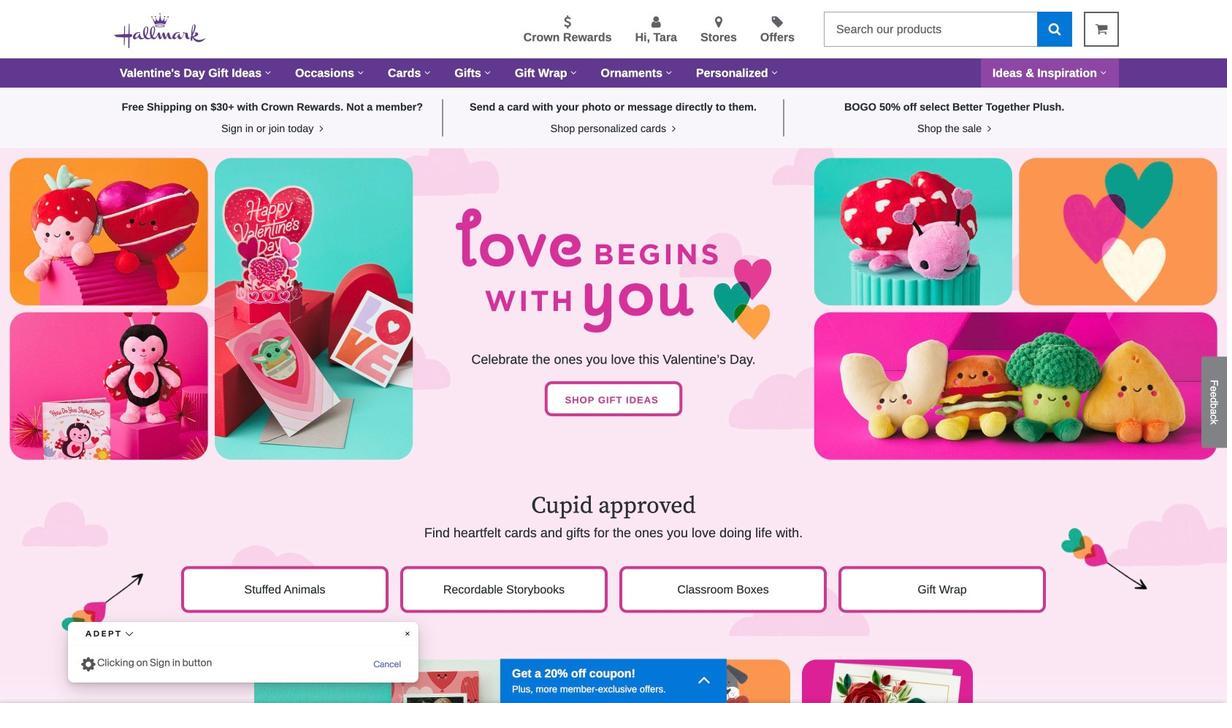 Task type: describe. For each thing, give the bounding box(es) containing it.
menu bar inside banner
[[108, 58, 1120, 88]]

null image
[[0, 637, 1228, 704]]

search image
[[1049, 22, 1061, 35]]

cards for her image
[[802, 660, 973, 704]]

shopping cart image
[[1096, 22, 1108, 35]]

images of valentine's day better togethers, cards, and plushes on a light pink background with clouds image
[[0, 148, 1228, 469]]

1 region from the top
[[0, 469, 1228, 704]]



Task type: vqa. For each thing, say whether or not it's contained in the screenshot.
Images of Valentine's Day Better Togethers, cards, and plushes on a light pink background with clouds
yes



Task type: locate. For each thing, give the bounding box(es) containing it.
region
[[0, 469, 1228, 704], [0, 637, 1228, 704]]

banner
[[0, 0, 1228, 88], [175, 492, 1052, 543]]

icon image
[[317, 124, 323, 134], [670, 124, 676, 134], [985, 124, 992, 134], [698, 670, 711, 690]]

cupid approved image
[[0, 469, 1228, 704]]

cards for kids image
[[620, 660, 791, 704]]

menu
[[229, 12, 813, 46]]

menu bar
[[108, 58, 1120, 88]]

menu inside banner
[[229, 12, 813, 46]]

main content
[[0, 88, 1228, 704]]

1 vertical spatial banner
[[175, 492, 1052, 543]]

Search our products search field
[[824, 12, 1038, 47]]

2 region from the top
[[0, 637, 1228, 704]]

0 vertical spatial banner
[[0, 0, 1228, 88]]

hallmark image
[[114, 13, 206, 48]]

None search field
[[824, 12, 1073, 47]]



